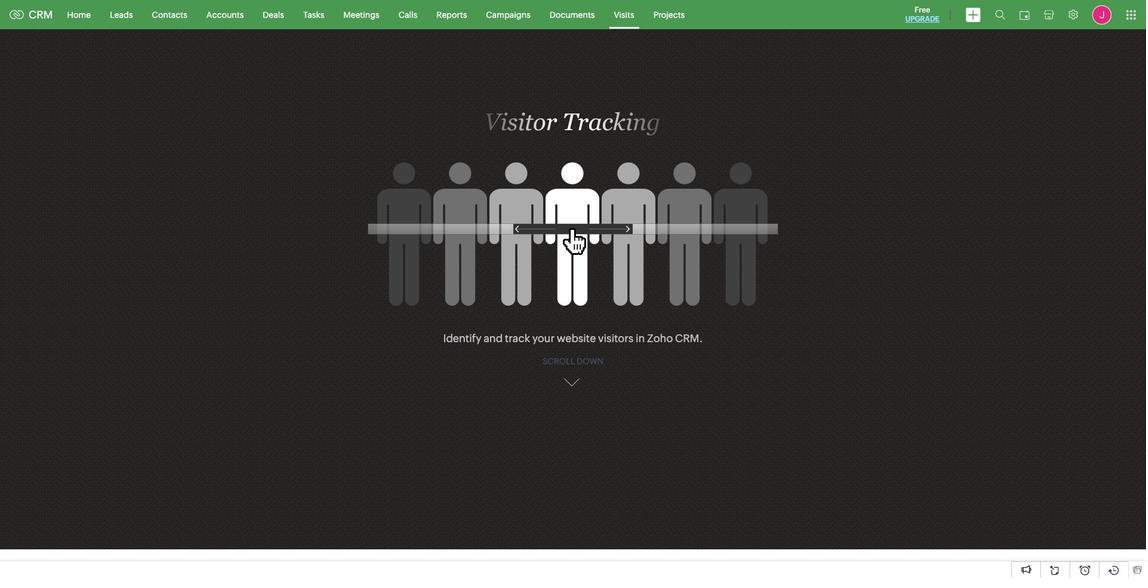 Task type: describe. For each thing, give the bounding box(es) containing it.
scroll
[[543, 357, 575, 366]]

tasks
[[303, 10, 324, 19]]

track
[[505, 332, 530, 345]]

reports
[[437, 10, 467, 19]]

calls
[[399, 10, 418, 19]]

contacts
[[152, 10, 187, 19]]

projects link
[[644, 0, 695, 29]]

campaigns link
[[477, 0, 540, 29]]

home link
[[58, 0, 100, 29]]

crm link
[[10, 8, 53, 21]]

website
[[557, 332, 596, 345]]

identify
[[443, 332, 482, 345]]

visits
[[614, 10, 635, 19]]

free
[[915, 5, 931, 14]]

scroll down
[[543, 357, 604, 366]]

leads link
[[100, 0, 143, 29]]

deals link
[[253, 0, 294, 29]]

visits link
[[605, 0, 644, 29]]

accounts
[[207, 10, 244, 19]]

upgrade
[[906, 15, 940, 23]]

search element
[[988, 0, 1013, 29]]

visitors
[[598, 332, 634, 345]]

free upgrade
[[906, 5, 940, 23]]

meetings link
[[334, 0, 389, 29]]

tasks link
[[294, 0, 334, 29]]

your
[[533, 332, 555, 345]]

leads
[[110, 10, 133, 19]]

deals
[[263, 10, 284, 19]]

contacts link
[[143, 0, 197, 29]]

documents
[[550, 10, 595, 19]]

create menu image
[[966, 7, 981, 22]]

accounts link
[[197, 0, 253, 29]]



Task type: locate. For each thing, give the bounding box(es) containing it.
projects
[[654, 10, 685, 19]]

campaigns
[[486, 10, 531, 19]]

calendar image
[[1020, 10, 1030, 19]]

home
[[67, 10, 91, 19]]

identify and track your website visitors in zoho crm.
[[443, 332, 703, 345]]

meetings
[[344, 10, 380, 19]]

in
[[636, 332, 645, 345]]

create menu element
[[959, 0, 988, 29]]

profile element
[[1086, 0, 1119, 29]]

documents link
[[540, 0, 605, 29]]

reports link
[[427, 0, 477, 29]]

and
[[484, 332, 503, 345]]

crm
[[29, 8, 53, 21]]

crm.
[[675, 332, 703, 345]]

calls link
[[389, 0, 427, 29]]

zoho
[[647, 332, 673, 345]]

down
[[577, 357, 604, 366]]

search image
[[996, 10, 1006, 20]]

profile image
[[1093, 5, 1112, 24]]



Task type: vqa. For each thing, say whether or not it's contained in the screenshot.
Ask
no



